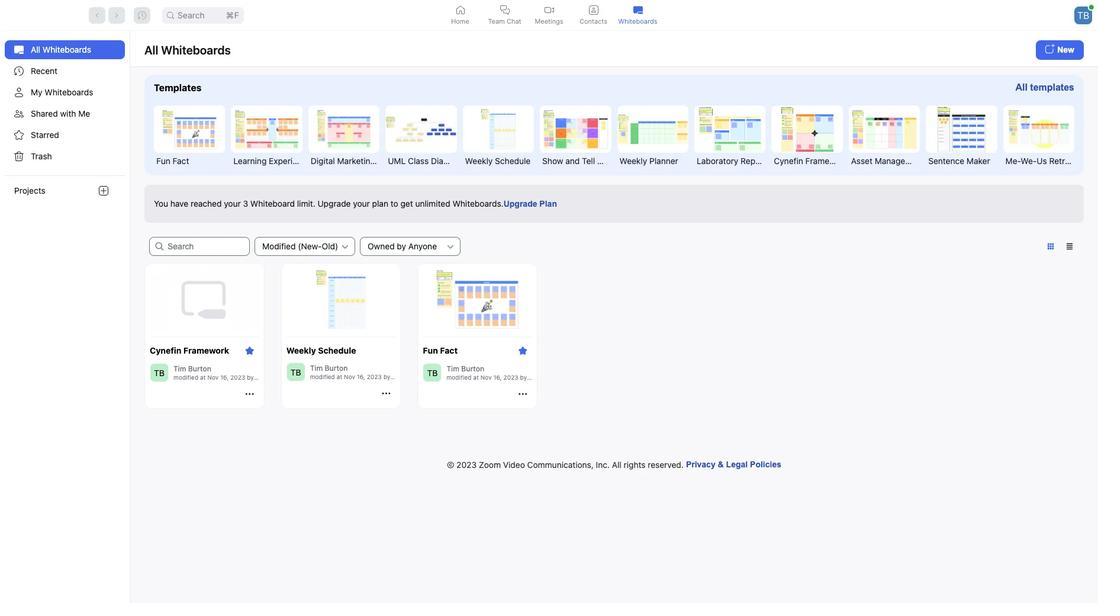 Task type: locate. For each thing, give the bounding box(es) containing it.
tab list
[[438, 0, 661, 30]]

meetings
[[535, 17, 564, 25]]

magnifier image
[[167, 12, 174, 19]]

online image
[[1090, 5, 1095, 9], [1090, 5, 1095, 9]]

home small image
[[456, 5, 465, 15], [456, 5, 465, 15]]

whiteboard small image
[[634, 5, 643, 15], [634, 5, 643, 15]]

team chat image
[[500, 5, 510, 15], [500, 5, 510, 15]]

home button
[[438, 0, 483, 30]]

contacts button
[[572, 0, 616, 30]]

profile contact image
[[589, 5, 599, 15], [589, 5, 599, 15]]

video on image
[[545, 5, 554, 15], [545, 5, 554, 15]]



Task type: describe. For each thing, give the bounding box(es) containing it.
tab list containing home
[[438, 0, 661, 30]]

contacts
[[580, 17, 608, 25]]

home
[[452, 17, 470, 25]]

tb
[[1078, 9, 1090, 21]]

chat
[[507, 17, 522, 25]]

search
[[178, 10, 205, 20]]

magnifier image
[[167, 12, 174, 19]]

whiteboards
[[619, 17, 658, 25]]

team
[[488, 17, 505, 25]]

meetings button
[[527, 0, 572, 30]]

team chat button
[[483, 0, 527, 30]]

⌘f
[[226, 10, 239, 20]]

team chat
[[488, 17, 522, 25]]

whiteboards button
[[616, 0, 661, 30]]



Task type: vqa. For each thing, say whether or not it's contained in the screenshot.
Home
yes



